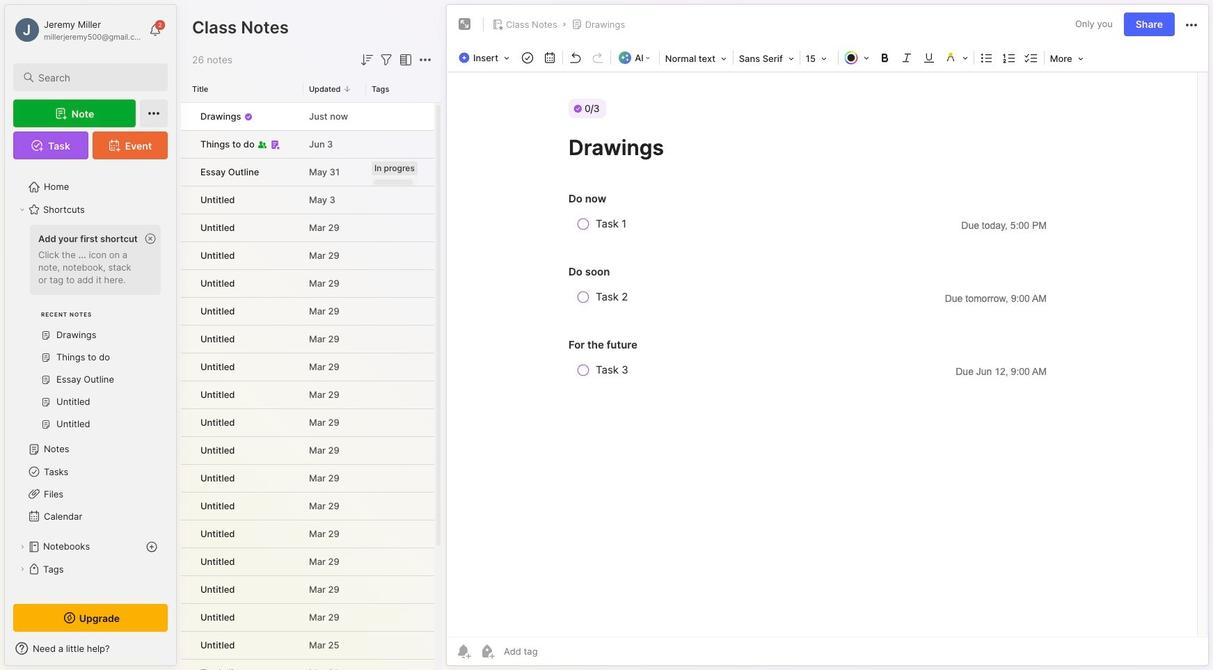 Task type: vqa. For each thing, say whether or not it's contained in the screenshot.
"tree" in Main element
yes



Task type: locate. For each thing, give the bounding box(es) containing it.
WHAT'S NEW field
[[5, 638, 176, 660]]

underline image
[[919, 48, 939, 68]]

expand tags image
[[18, 565, 26, 574]]

Account field
[[13, 16, 142, 44]]

row group
[[181, 103, 434, 670]]

More field
[[1046, 49, 1088, 68]]

12 cell from the top
[[181, 409, 192, 436]]

Sort options field
[[358, 52, 375, 68]]

0 vertical spatial more actions field
[[1183, 15, 1200, 33]]

bulleted list image
[[977, 48, 997, 68]]

16 cell from the top
[[181, 521, 192, 548]]

more actions image
[[1183, 17, 1200, 33], [417, 52, 434, 68]]

4 cell from the top
[[181, 187, 192, 214]]

add tag image
[[479, 643, 496, 660]]

task image
[[518, 48, 537, 68]]

0 vertical spatial more actions image
[[1183, 17, 1200, 33]]

tree
[[5, 168, 176, 633]]

add a reminder image
[[455, 643, 472, 660]]

More actions field
[[1183, 15, 1200, 33], [417, 52, 434, 68]]

1 vertical spatial more actions image
[[417, 52, 434, 68]]

1 horizontal spatial more actions image
[[1183, 17, 1200, 33]]

italic image
[[897, 48, 917, 68]]

Heading level field
[[661, 49, 731, 68]]

Add tag field
[[503, 645, 608, 658]]

0 horizontal spatial more actions field
[[417, 52, 434, 68]]

calendar event image
[[540, 48, 560, 68]]

14 cell from the top
[[181, 465, 192, 492]]

main element
[[0, 0, 181, 670]]

add filters image
[[378, 52, 395, 68]]

1 vertical spatial more actions field
[[417, 52, 434, 68]]

7 cell from the top
[[181, 270, 192, 297]]

None search field
[[38, 69, 155, 86]]

Insert field
[[455, 48, 517, 68]]

21 cell from the top
[[181, 660, 192, 670]]

expand note image
[[457, 16, 473, 33]]

numbered list image
[[999, 48, 1019, 68]]

cell
[[181, 103, 192, 130], [181, 131, 192, 158], [181, 159, 192, 186], [181, 187, 192, 214], [181, 214, 192, 242], [181, 242, 192, 269], [181, 270, 192, 297], [181, 298, 192, 325], [181, 326, 192, 353], [181, 354, 192, 381], [181, 381, 192, 409], [181, 409, 192, 436], [181, 437, 192, 464], [181, 465, 192, 492], [181, 493, 192, 520], [181, 521, 192, 548], [181, 549, 192, 576], [181, 576, 192, 604], [181, 604, 192, 631], [181, 632, 192, 659], [181, 660, 192, 670]]

15 cell from the top
[[181, 493, 192, 520]]

Font color field
[[840, 48, 873, 68]]

group
[[13, 221, 168, 444]]

1 horizontal spatial more actions field
[[1183, 15, 1200, 33]]

0 horizontal spatial more actions image
[[417, 52, 434, 68]]

11 cell from the top
[[181, 381, 192, 409]]

13 cell from the top
[[181, 437, 192, 464]]



Task type: describe. For each thing, give the bounding box(es) containing it.
8 cell from the top
[[181, 298, 192, 325]]

tree inside "main" element
[[5, 168, 176, 633]]

17 cell from the top
[[181, 549, 192, 576]]

3 cell from the top
[[181, 159, 192, 186]]

note window element
[[446, 4, 1209, 670]]

Font family field
[[735, 49, 798, 68]]

Font size field
[[802, 49, 837, 68]]

18 cell from the top
[[181, 576, 192, 604]]

2 cell from the top
[[181, 131, 192, 158]]

click to collapse image
[[176, 645, 186, 661]]

20 cell from the top
[[181, 632, 192, 659]]

undo image
[[566, 48, 586, 68]]

expand notebooks image
[[18, 543, 26, 551]]

Add filters field
[[378, 52, 395, 68]]

10 cell from the top
[[181, 354, 192, 381]]

9 cell from the top
[[181, 326, 192, 353]]

View options field
[[395, 52, 414, 68]]

none search field inside "main" element
[[38, 69, 155, 86]]

Search text field
[[38, 71, 155, 84]]

5 cell from the top
[[181, 214, 192, 242]]

checklist image
[[1022, 48, 1041, 68]]

19 cell from the top
[[181, 604, 192, 631]]

1 cell from the top
[[181, 103, 192, 130]]

group inside tree
[[13, 221, 168, 444]]

6 cell from the top
[[181, 242, 192, 269]]

Note Editor text field
[[447, 72, 1208, 637]]

Highlight field
[[940, 48, 972, 68]]

bold image
[[875, 48, 894, 68]]



